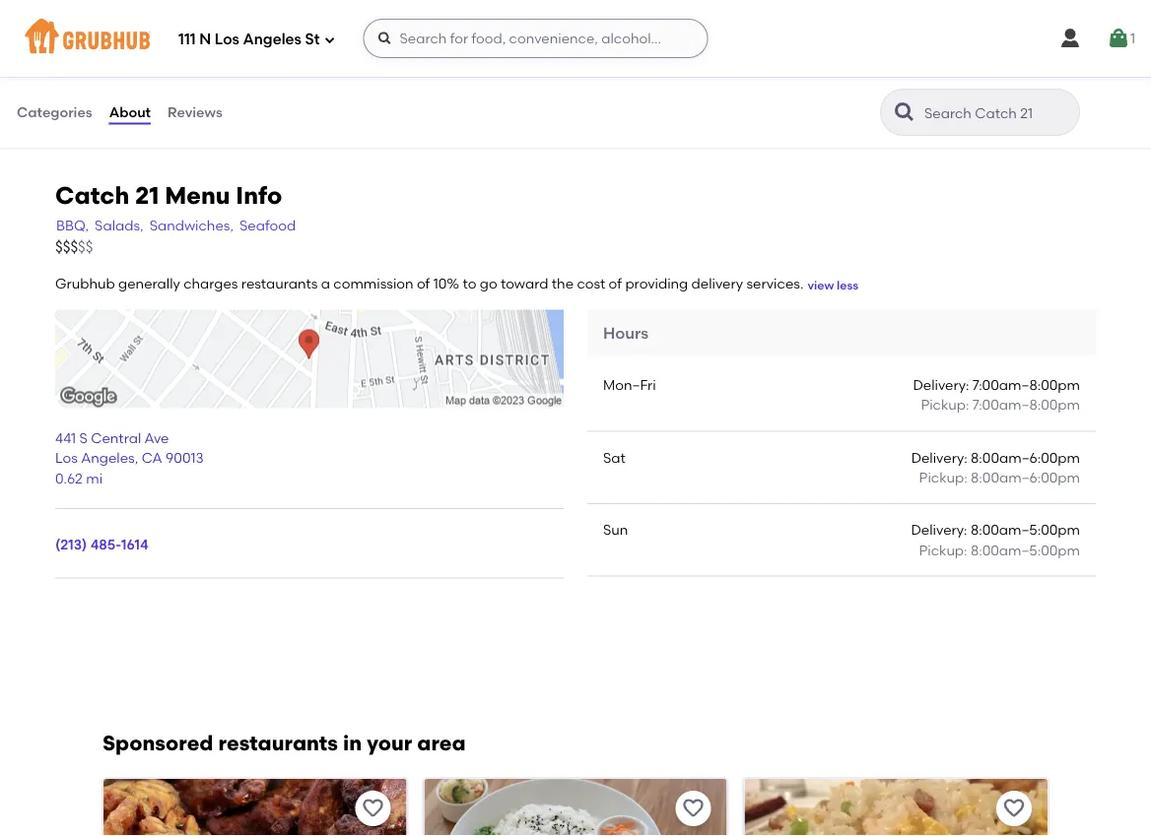 Task type: describe. For each thing, give the bounding box(es) containing it.
save this restaurant image
[[682, 797, 706, 821]]

save this restaurant button for at home kitchen logo
[[676, 791, 711, 827]]

view
[[808, 278, 834, 292]]

friendly's chicken tenders logo image
[[104, 779, 406, 837]]

7:00am–8:00pm for delivery: 7:00am–8:00pm
[[973, 377, 1081, 394]]

a
[[321, 276, 330, 292]]

(213) 485-1614 button
[[55, 535, 149, 555]]

delivery: 7:00am–8:00pm
[[913, 377, 1081, 394]]

8:00am–6:00pm for delivery: 8:00am–6:00pm
[[971, 450, 1081, 466]]

s
[[79, 430, 88, 447]]

8:00am–5:00pm for delivery: 8:00am–5:00pm
[[971, 522, 1081, 539]]

central
[[91, 430, 141, 447]]

delivery: for pickup: 8:00am–5:00pm
[[911, 522, 968, 539]]

providing
[[625, 276, 688, 292]]

21
[[135, 181, 159, 209]]

save this restaurant image for friendly's chicken tenders logo at the left of the page
[[361, 797, 385, 821]]

angeles inside 441 s central ave los angeles , ca 90013 0.62 mi
[[81, 450, 135, 467]]

golden dragon restaurant logo image
[[745, 779, 1048, 837]]

save this restaurant image for golden dragon restaurant logo
[[1003, 797, 1026, 821]]

save this restaurant button for friendly's chicken tenders logo at the left of the page
[[355, 791, 391, 827]]

sponsored restaurants in your area
[[103, 731, 466, 756]]

0 horizontal spatial svg image
[[377, 31, 393, 46]]

charges
[[184, 276, 238, 292]]

commission
[[334, 276, 414, 292]]

(213)
[[55, 536, 87, 553]]

salads,
[[95, 217, 144, 234]]

info
[[236, 181, 282, 209]]

toward
[[501, 276, 549, 292]]

441 s central ave los angeles , ca 90013 0.62 mi
[[55, 430, 204, 487]]

ave
[[145, 430, 169, 447]]

pickup: 7:00am–8:00pm
[[921, 397, 1081, 414]]

1 of from the left
[[417, 276, 430, 292]]

about
[[109, 104, 151, 121]]

seafood button
[[239, 215, 297, 237]]

sandwiches,
[[149, 217, 234, 234]]

in
[[343, 731, 362, 756]]

area
[[417, 731, 466, 756]]

1
[[1131, 30, 1136, 47]]

1614
[[121, 536, 149, 553]]

delivery: for pickup: 8:00am–6:00pm
[[912, 450, 968, 466]]

Search Catch 21 search field
[[923, 104, 1074, 122]]

delivery
[[692, 276, 743, 292]]

to
[[463, 276, 477, 292]]

2 of from the left
[[609, 276, 622, 292]]

about button
[[108, 77, 152, 148]]

mon–fri
[[603, 377, 656, 394]]

1 button
[[1107, 21, 1136, 56]]

(213) 485-1614
[[55, 536, 149, 553]]

grubhub
[[55, 276, 115, 292]]

8:00am–6:00pm for pickup: 8:00am–6:00pm
[[971, 470, 1081, 486]]

categories button
[[16, 77, 93, 148]]

delivery: 8:00am–6:00pm
[[912, 450, 1081, 466]]

pickup: for pickup: 8:00am–6:00pm
[[919, 470, 968, 486]]

sun
[[603, 522, 628, 539]]

sat
[[603, 450, 626, 466]]

los inside 'main navigation' navigation
[[215, 31, 239, 48]]



Task type: vqa. For each thing, say whether or not it's contained in the screenshot.
second The 7:00Am–8:00Pm from the bottom
yes



Task type: locate. For each thing, give the bounding box(es) containing it.
n
[[199, 31, 211, 48]]

grubhub generally charges restaurants a commission of 10% to go toward the cost of providing delivery services. view less
[[55, 276, 859, 292]]

view less button
[[808, 277, 859, 294]]

save this restaurant button for golden dragon restaurant logo
[[997, 791, 1032, 827]]

$$$
[[55, 238, 78, 256]]

7:00am–8:00pm up pickup: 7:00am–8:00pm
[[973, 377, 1081, 394]]

seafood
[[240, 217, 296, 234]]

2 save this restaurant button from the left
[[676, 791, 711, 827]]

your
[[367, 731, 412, 756]]

0 vertical spatial los
[[215, 31, 239, 48]]

mi
[[86, 470, 103, 487]]

pickup: for pickup: 8:00am–5:00pm
[[919, 542, 968, 559]]

2 8:00am–6:00pm from the top
[[971, 470, 1081, 486]]

bbq,
[[56, 217, 89, 234]]

Search for food, convenience, alcohol... search field
[[363, 19, 708, 58]]

0 horizontal spatial save this restaurant image
[[361, 797, 385, 821]]

1 horizontal spatial angeles
[[243, 31, 302, 48]]

0 horizontal spatial los
[[55, 450, 78, 467]]

angeles left st
[[243, 31, 302, 48]]

save this restaurant button
[[355, 791, 391, 827], [676, 791, 711, 827], [997, 791, 1032, 827]]

sandwiches, button
[[148, 215, 235, 237]]

0.62
[[55, 470, 83, 487]]

0 horizontal spatial angeles
[[81, 450, 135, 467]]

search icon image
[[893, 101, 917, 124]]

8:00am–5:00pm
[[971, 522, 1081, 539], [971, 542, 1081, 559]]

svg image right st
[[377, 31, 393, 46]]

485-
[[90, 536, 121, 553]]

8:00am–6:00pm up pickup: 8:00am–6:00pm
[[971, 450, 1081, 466]]

delivery: 8:00am–5:00pm
[[911, 522, 1081, 539]]

pickup: down delivery: 7:00am–8:00pm
[[921, 397, 970, 414]]

1 horizontal spatial save this restaurant image
[[1003, 797, 1026, 821]]

delivery: up pickup: 7:00am–8:00pm
[[913, 377, 970, 394]]

of right cost
[[609, 276, 622, 292]]

svg image inside 1 button
[[1107, 27, 1131, 50]]

los
[[215, 31, 239, 48], [55, 450, 78, 467]]

services.
[[747, 276, 804, 292]]

7:00am–8:00pm down delivery: 7:00am–8:00pm
[[973, 397, 1081, 414]]

hours
[[603, 323, 649, 342]]

2 horizontal spatial save this restaurant button
[[997, 791, 1032, 827]]

2 save this restaurant image from the left
[[1003, 797, 1026, 821]]

10%
[[433, 276, 460, 292]]

111 n los angeles st
[[178, 31, 320, 48]]

of left 10%
[[417, 276, 430, 292]]

restaurants up friendly's chicken tenders logo at the left of the page
[[218, 731, 338, 756]]

1 vertical spatial 7:00am–8:00pm
[[973, 397, 1081, 414]]

1 vertical spatial delivery:
[[912, 450, 968, 466]]

catch
[[55, 181, 129, 209]]

0 vertical spatial delivery:
[[913, 377, 970, 394]]

angeles down central on the left of the page
[[81, 450, 135, 467]]

1 vertical spatial 8:00am–5:00pm
[[971, 542, 1081, 559]]

2 vertical spatial delivery:
[[911, 522, 968, 539]]

1 horizontal spatial svg image
[[1059, 27, 1082, 50]]

of
[[417, 276, 430, 292], [609, 276, 622, 292]]

0 vertical spatial 7:00am–8:00pm
[[973, 377, 1081, 394]]

0 vertical spatial 8:00am–6:00pm
[[971, 450, 1081, 466]]

catch 21 menu info
[[55, 181, 282, 209]]

generally
[[118, 276, 180, 292]]

svg image
[[599, 7, 623, 30], [1107, 27, 1131, 50], [324, 34, 336, 46]]

8:00am–5:00pm for pickup: 8:00am–5:00pm
[[971, 542, 1081, 559]]

1 vertical spatial restaurants
[[218, 731, 338, 756]]

restaurants
[[241, 276, 318, 292], [218, 731, 338, 756]]

pickup: down delivery: 8:00am–5:00pm
[[919, 542, 968, 559]]

0 vertical spatial pickup:
[[921, 397, 970, 414]]

main navigation navigation
[[0, 0, 1151, 77]]

1 7:00am–8:00pm from the top
[[973, 377, 1081, 394]]

1 vertical spatial pickup:
[[919, 470, 968, 486]]

1 save this restaurant button from the left
[[355, 791, 391, 827]]

2 7:00am–8:00pm from the top
[[973, 397, 1081, 414]]

1 vertical spatial los
[[55, 450, 78, 467]]

categories
[[17, 104, 92, 121]]

8:00am–6:00pm down 'delivery: 8:00am–6:00pm'
[[971, 470, 1081, 486]]

0 horizontal spatial save this restaurant button
[[355, 791, 391, 827]]

menu
[[165, 181, 230, 209]]

1 horizontal spatial los
[[215, 31, 239, 48]]

sponsored
[[103, 731, 213, 756]]

pickup: for pickup: 7:00am–8:00pm
[[921, 397, 970, 414]]

st
[[305, 31, 320, 48]]

pickup: 8:00am–6:00pm
[[919, 470, 1081, 486]]

1 vertical spatial 8:00am–6:00pm
[[971, 470, 1081, 486]]

8:00am–6:00pm
[[971, 450, 1081, 466], [971, 470, 1081, 486]]

svg image
[[1059, 27, 1082, 50], [377, 31, 393, 46]]

cost
[[577, 276, 606, 292]]

1 horizontal spatial save this restaurant button
[[676, 791, 711, 827]]

,
[[135, 450, 138, 467]]

90013
[[166, 450, 204, 467]]

reviews
[[168, 104, 223, 121]]

1 8:00am–6:00pm from the top
[[971, 450, 1081, 466]]

2 horizontal spatial svg image
[[1107, 27, 1131, 50]]

at home kitchen logo image
[[424, 779, 727, 837]]

0 vertical spatial restaurants
[[241, 276, 318, 292]]

go
[[480, 276, 497, 292]]

angeles inside 'main navigation' navigation
[[243, 31, 302, 48]]

441
[[55, 430, 76, 447]]

reviews button
[[167, 77, 224, 148]]

pickup: 8:00am–5:00pm
[[919, 542, 1081, 559]]

0 horizontal spatial of
[[417, 276, 430, 292]]

los down 441
[[55, 450, 78, 467]]

2 8:00am–5:00pm from the top
[[971, 542, 1081, 559]]

pickup:
[[921, 397, 970, 414], [919, 470, 968, 486], [919, 542, 968, 559]]

8:00am–5:00pm down delivery: 8:00am–5:00pm
[[971, 542, 1081, 559]]

less
[[837, 278, 859, 292]]

delivery: up pickup: 8:00am–5:00pm
[[911, 522, 968, 539]]

7:00am–8:00pm
[[973, 377, 1081, 394], [973, 397, 1081, 414]]

$$$$$
[[55, 238, 93, 256]]

save this restaurant image
[[361, 797, 385, 821], [1003, 797, 1026, 821]]

7:00am–8:00pm for pickup: 7:00am–8:00pm
[[973, 397, 1081, 414]]

los inside 441 s central ave los angeles , ca 90013 0.62 mi
[[55, 450, 78, 467]]

restaurants left a
[[241, 276, 318, 292]]

1 vertical spatial angeles
[[81, 450, 135, 467]]

0 vertical spatial 8:00am–5:00pm
[[971, 522, 1081, 539]]

111
[[178, 31, 196, 48]]

salads, button
[[94, 215, 145, 237]]

los right n
[[215, 31, 239, 48]]

delivery: up pickup: 8:00am–6:00pm
[[912, 450, 968, 466]]

3 save this restaurant button from the left
[[997, 791, 1032, 827]]

the
[[552, 276, 574, 292]]

ca
[[142, 450, 162, 467]]

2 vertical spatial pickup:
[[919, 542, 968, 559]]

8:00am–5:00pm up pickup: 8:00am–5:00pm
[[971, 522, 1081, 539]]

bbq, salads, sandwiches, seafood
[[56, 217, 296, 234]]

1 save this restaurant image from the left
[[361, 797, 385, 821]]

svg image left 1 button
[[1059, 27, 1082, 50]]

delivery:
[[913, 377, 970, 394], [912, 450, 968, 466], [911, 522, 968, 539]]

angeles
[[243, 31, 302, 48], [81, 450, 135, 467]]

1 8:00am–5:00pm from the top
[[971, 522, 1081, 539]]

0 horizontal spatial svg image
[[324, 34, 336, 46]]

1 horizontal spatial of
[[609, 276, 622, 292]]

0 vertical spatial angeles
[[243, 31, 302, 48]]

1 horizontal spatial svg image
[[599, 7, 623, 30]]

pickup: down 'delivery: 8:00am–6:00pm'
[[919, 470, 968, 486]]

delivery: for pickup: 7:00am–8:00pm
[[913, 377, 970, 394]]

bbq, button
[[55, 215, 90, 237]]



